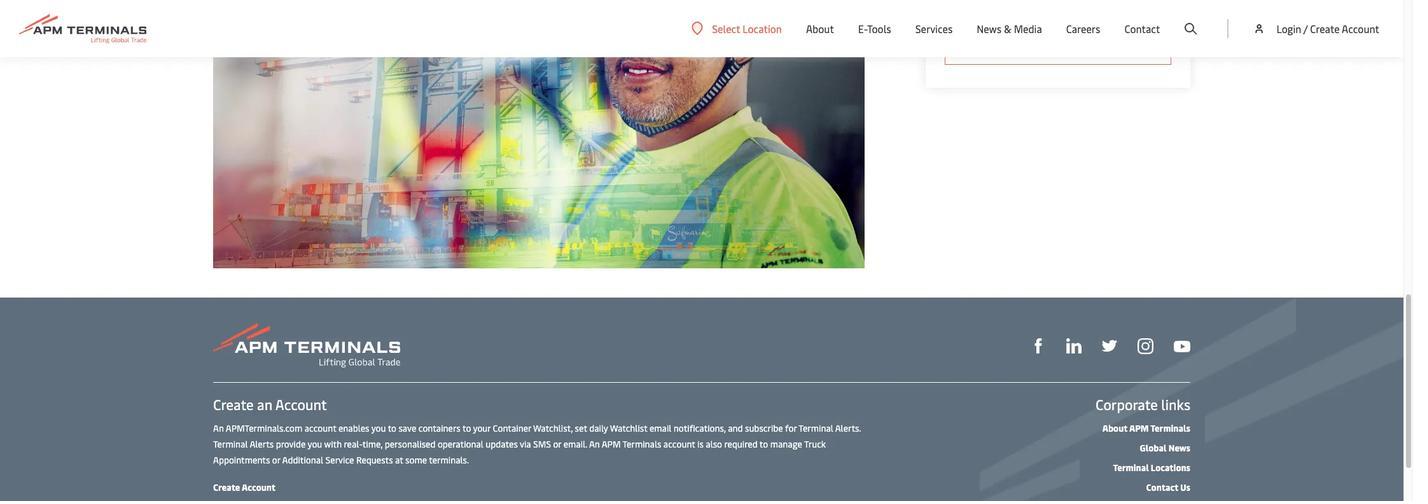 Task type: vqa. For each thing, say whether or not it's contained in the screenshot.
Schedule
no



Task type: describe. For each thing, give the bounding box(es) containing it.
about for about
[[806, 22, 834, 36]]

an
[[257, 395, 272, 414]]

youtube image
[[1174, 341, 1191, 353]]

required
[[725, 439, 758, 451]]

updates
[[486, 439, 518, 451]]

alerts.
[[836, 423, 861, 435]]

real-
[[344, 439, 363, 451]]

terminal locations
[[1113, 462, 1191, 474]]

1 vertical spatial account
[[664, 439, 695, 451]]

create account
[[213, 482, 276, 494]]

media
[[1014, 22, 1042, 36]]

personalised
[[385, 439, 436, 451]]

careers button
[[1067, 0, 1101, 57]]

0 vertical spatial an
[[213, 423, 224, 435]]

create for create account
[[213, 482, 240, 494]]

email
[[650, 423, 672, 435]]

select
[[712, 21, 740, 35]]

global news
[[1140, 442, 1191, 454]]

about apm terminals
[[1103, 423, 1191, 435]]

sms
[[533, 439, 551, 451]]

corporate
[[1096, 395, 1158, 414]]

select location
[[712, 21, 782, 35]]

at
[[395, 454, 403, 467]]

your
[[473, 423, 491, 435]]

for
[[785, 423, 797, 435]]

global
[[1140, 442, 1167, 454]]

create an account
[[213, 395, 327, 414]]

links
[[1162, 395, 1191, 414]]

news & media
[[977, 22, 1042, 36]]

instagram link
[[1138, 337, 1154, 354]]

instagram image
[[1138, 338, 1154, 354]]

locations
[[1151, 462, 1191, 474]]

2 horizontal spatial terminal
[[1113, 462, 1149, 474]]

with
[[324, 439, 342, 451]]

1 horizontal spatial an
[[589, 439, 600, 451]]

appointments
[[213, 454, 270, 467]]

contact for contact us
[[1147, 482, 1179, 494]]

every
[[1059, 38, 1084, 52]]

the
[[1113, 22, 1129, 36]]

discover how we're lifting the standard every day link
[[945, 12, 1172, 65]]

0 vertical spatial account
[[305, 423, 336, 435]]

operational
[[438, 439, 484, 451]]

0 vertical spatial account
[[1342, 22, 1380, 36]]

email.
[[564, 439, 587, 451]]

day
[[1087, 38, 1104, 52]]

0 horizontal spatial terminal
[[213, 439, 248, 451]]

0 horizontal spatial to
[[388, 423, 397, 435]]

linkedin image
[[1067, 339, 1082, 354]]

create account link
[[213, 482, 276, 494]]

1 horizontal spatial terminals
[[1151, 423, 1191, 435]]

0 vertical spatial you
[[371, 423, 386, 435]]

discover how we're lifting the standard every day
[[988, 22, 1129, 52]]

about for about apm terminals
[[1103, 423, 1128, 435]]

service
[[326, 454, 354, 467]]

apm inside an apmterminals.com account enables you to save containers to your container watchlist, set daily watchlist email notifications, and subscribe for terminal alerts. terminal alerts provide you with real-time, personalised operational updates via sms or email. an apm terminals account is also required to manage truck appointments or additional service requests at some terminals.
[[602, 439, 621, 451]]

create for create an account
[[213, 395, 254, 414]]

2 horizontal spatial to
[[760, 439, 768, 451]]

discover
[[988, 22, 1028, 36]]

facebook image
[[1031, 339, 1046, 354]]

news inside popup button
[[977, 22, 1002, 36]]

containers
[[419, 423, 461, 435]]

subscribe
[[745, 423, 783, 435]]

enables
[[339, 423, 369, 435]]

container
[[493, 423, 531, 435]]

linkedin__x28_alt_x29__3_ link
[[1067, 337, 1082, 354]]

/
[[1304, 22, 1308, 36]]

contact us link
[[1147, 482, 1191, 494]]

e-tools
[[858, 22, 891, 36]]

1 vertical spatial or
[[272, 454, 280, 467]]

global news link
[[1140, 442, 1191, 454]]

contact for contact
[[1125, 22, 1160, 36]]

via
[[520, 439, 531, 451]]

fill 44 link
[[1102, 337, 1118, 354]]

about button
[[806, 0, 834, 57]]

and
[[728, 423, 743, 435]]

location
[[743, 21, 782, 35]]

&
[[1004, 22, 1012, 36]]

corporate links
[[1096, 395, 1191, 414]]

shape link
[[1031, 337, 1046, 354]]

0 vertical spatial create
[[1311, 22, 1340, 36]]

also
[[706, 439, 722, 451]]



Task type: locate. For each thing, give the bounding box(es) containing it.
an apmterminals.com account enables you to save containers to your container watchlist, set daily watchlist email notifications, and subscribe for terminal alerts. terminal alerts provide you with real-time, personalised operational updates via sms or email. an apm terminals account is also required to manage truck appointments or additional service requests at some terminals.
[[213, 423, 861, 467]]

contact right 'lifting'
[[1125, 22, 1160, 36]]

0 horizontal spatial apm
[[602, 439, 621, 451]]

1 horizontal spatial apm
[[1130, 423, 1149, 435]]

1 horizontal spatial or
[[553, 439, 561, 451]]

account right an
[[275, 395, 327, 414]]

1 horizontal spatial you
[[371, 423, 386, 435]]

you up time,
[[371, 423, 386, 435]]

services button
[[916, 0, 953, 57]]

to left save
[[388, 423, 397, 435]]

1 vertical spatial contact
[[1147, 482, 1179, 494]]

2 vertical spatial account
[[242, 482, 276, 494]]

apmterminals.com
[[226, 423, 302, 435]]

0 horizontal spatial about
[[806, 22, 834, 36]]

0 vertical spatial contact
[[1125, 22, 1160, 36]]

news & media button
[[977, 0, 1042, 57]]

set
[[575, 423, 587, 435]]

1 vertical spatial create
[[213, 395, 254, 414]]

1 vertical spatial about
[[1103, 423, 1128, 435]]

terminals inside an apmterminals.com account enables you to save containers to your container watchlist, set daily watchlist email notifications, and subscribe for terminal alerts. terminal alerts provide you with real-time, personalised operational updates via sms or email. an apm terminals account is also required to manage truck appointments or additional service requests at some terminals.
[[623, 439, 662, 451]]

you tube link
[[1174, 338, 1191, 354]]

manage
[[771, 439, 802, 451]]

contact button
[[1125, 0, 1160, 57]]

time,
[[363, 439, 383, 451]]

to
[[388, 423, 397, 435], [463, 423, 471, 435], [760, 439, 768, 451]]

terminal up truck
[[799, 423, 834, 435]]

standard
[[1013, 38, 1056, 52]]

some
[[405, 454, 427, 467]]

careers
[[1067, 22, 1101, 36]]

1 vertical spatial news
[[1169, 442, 1191, 454]]

0 horizontal spatial news
[[977, 22, 1002, 36]]

0 horizontal spatial or
[[272, 454, 280, 467]]

to left your at the left bottom of the page
[[463, 423, 471, 435]]

requests
[[356, 454, 393, 467]]

1 vertical spatial account
[[275, 395, 327, 414]]

tools
[[867, 22, 891, 36]]

or
[[553, 439, 561, 451], [272, 454, 280, 467]]

login / create account link
[[1253, 0, 1380, 57]]

1 horizontal spatial to
[[463, 423, 471, 435]]

1 horizontal spatial news
[[1169, 442, 1191, 454]]

lifting
[[1079, 22, 1111, 36]]

us
[[1181, 482, 1191, 494]]

additional
[[282, 454, 323, 467]]

1 vertical spatial an
[[589, 439, 600, 451]]

account down appointments
[[242, 482, 276, 494]]

contact us
[[1147, 482, 1191, 494]]

e-
[[858, 22, 867, 36]]

provide
[[276, 439, 306, 451]]

0 horizontal spatial terminals
[[623, 439, 662, 451]]

login / create account
[[1277, 22, 1380, 36]]

about left e- on the right top
[[806, 22, 834, 36]]

to down subscribe
[[760, 439, 768, 451]]

terminal up appointments
[[213, 439, 248, 451]]

or down alerts
[[272, 454, 280, 467]]

contact down locations
[[1147, 482, 1179, 494]]

0 vertical spatial about
[[806, 22, 834, 36]]

0 horizontal spatial an
[[213, 423, 224, 435]]

0 vertical spatial apm
[[1130, 423, 1149, 435]]

news left "&"
[[977, 22, 1002, 36]]

1 vertical spatial apm
[[602, 439, 621, 451]]

terminal
[[799, 423, 834, 435], [213, 439, 248, 451], [1113, 462, 1149, 474]]

an down daily
[[589, 439, 600, 451]]

an
[[213, 423, 224, 435], [589, 439, 600, 451]]

or right sms
[[553, 439, 561, 451]]

terminals down watchlist
[[623, 439, 662, 451]]

1 vertical spatial terminal
[[213, 439, 248, 451]]

apm down corporate links
[[1130, 423, 1149, 435]]

watchlist,
[[533, 423, 573, 435]]

apmt brand image
[[213, 0, 865, 269]]

2 vertical spatial create
[[213, 482, 240, 494]]

1 horizontal spatial about
[[1103, 423, 1128, 435]]

account right /
[[1342, 22, 1380, 36]]

terminal down global
[[1113, 462, 1149, 474]]

account left is
[[664, 439, 695, 451]]

contact
[[1125, 22, 1160, 36], [1147, 482, 1179, 494]]

is
[[698, 439, 704, 451]]

services
[[916, 22, 953, 36]]

create
[[1311, 22, 1340, 36], [213, 395, 254, 414], [213, 482, 240, 494]]

0 horizontal spatial you
[[308, 439, 322, 451]]

account up with
[[305, 423, 336, 435]]

about apm terminals link
[[1103, 423, 1191, 435]]

save
[[399, 423, 416, 435]]

you
[[371, 423, 386, 435], [308, 439, 322, 451]]

about down corporate
[[1103, 423, 1128, 435]]

daily
[[589, 423, 608, 435]]

1 vertical spatial terminals
[[623, 439, 662, 451]]

terminals.
[[429, 454, 469, 467]]

apm down daily
[[602, 439, 621, 451]]

notifications,
[[674, 423, 726, 435]]

0 vertical spatial terminals
[[1151, 423, 1191, 435]]

an up appointments
[[213, 423, 224, 435]]

create down appointments
[[213, 482, 240, 494]]

news
[[977, 22, 1002, 36], [1169, 442, 1191, 454]]

0 horizontal spatial account
[[305, 423, 336, 435]]

alerts
[[250, 439, 274, 451]]

terminals up global news on the bottom of page
[[1151, 423, 1191, 435]]

apmt footer logo image
[[213, 323, 400, 368]]

about
[[806, 22, 834, 36], [1103, 423, 1128, 435]]

create right /
[[1311, 22, 1340, 36]]

select location button
[[692, 21, 782, 35]]

how
[[1030, 22, 1049, 36]]

account
[[1342, 22, 1380, 36], [275, 395, 327, 414], [242, 482, 276, 494]]

news up locations
[[1169, 442, 1191, 454]]

0 vertical spatial news
[[977, 22, 1002, 36]]

terminals
[[1151, 423, 1191, 435], [623, 439, 662, 451]]

1 horizontal spatial terminal
[[799, 423, 834, 435]]

1 horizontal spatial account
[[664, 439, 695, 451]]

0 vertical spatial or
[[553, 439, 561, 451]]

twitter image
[[1102, 339, 1118, 354]]

create left an
[[213, 395, 254, 414]]

account
[[305, 423, 336, 435], [664, 439, 695, 451]]

2 vertical spatial terminal
[[1113, 462, 1149, 474]]

truck
[[804, 439, 826, 451]]

we're
[[1052, 22, 1077, 36]]

e-tools button
[[858, 0, 891, 57]]

1 vertical spatial you
[[308, 439, 322, 451]]

login
[[1277, 22, 1302, 36]]

watchlist
[[610, 423, 648, 435]]

0 vertical spatial terminal
[[799, 423, 834, 435]]

terminal locations link
[[1113, 462, 1191, 474]]

you left with
[[308, 439, 322, 451]]



